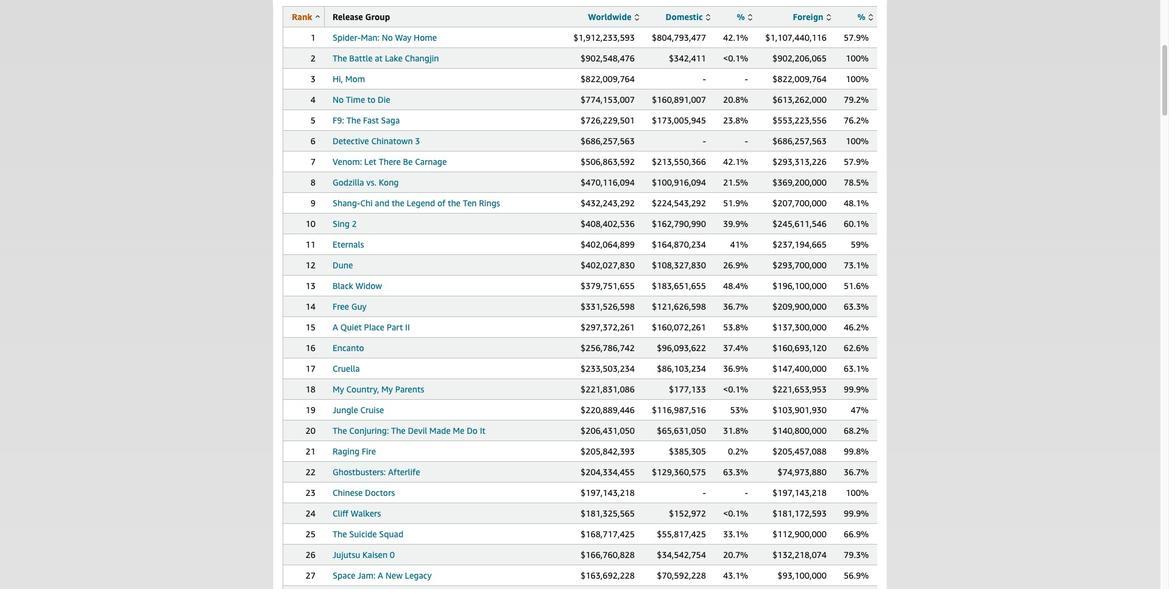 Task type: describe. For each thing, give the bounding box(es) containing it.
detective
[[333, 136, 369, 146]]

51.6%
[[844, 281, 869, 291]]

eternals
[[333, 239, 364, 250]]

cliff walkers
[[333, 509, 381, 519]]

37.4%
[[723, 343, 748, 353]]

$121,626,598
[[652, 302, 706, 312]]

conjuring:
[[349, 426, 389, 436]]

- down 0.2%
[[745, 488, 748, 498]]

0 horizontal spatial 36.7%
[[723, 302, 748, 312]]

0 vertical spatial 2
[[311, 53, 316, 63]]

$205,457,088
[[773, 447, 827, 457]]

27
[[306, 571, 316, 581]]

jam:
[[358, 571, 376, 581]]

jujutsu
[[333, 550, 360, 561]]

1 horizontal spatial 3
[[415, 136, 420, 146]]

2 $197,143,218 from the left
[[773, 488, 827, 498]]

chinese doctors link
[[333, 488, 395, 498]]

$506,863,592
[[581, 157, 635, 167]]

41%
[[730, 239, 748, 250]]

raging fire link
[[333, 447, 376, 457]]

$213,550,366
[[652, 157, 706, 167]]

release group
[[333, 12, 390, 22]]

5
[[311, 115, 316, 126]]

let
[[364, 157, 377, 167]]

$432,243,292
[[581, 198, 635, 208]]

1 my from the left
[[333, 384, 344, 395]]

afterlife
[[388, 467, 420, 478]]

man:
[[361, 32, 380, 43]]

hi,
[[333, 74, 343, 84]]

$163,692,228
[[581, 571, 635, 581]]

8
[[311, 177, 316, 188]]

there
[[379, 157, 401, 167]]

$774,153,007
[[581, 94, 635, 105]]

the right f9: at the left top
[[346, 115, 361, 126]]

my country, my parents
[[333, 384, 424, 395]]

saga
[[381, 115, 400, 126]]

48.4%
[[723, 281, 748, 291]]

53%
[[730, 405, 748, 416]]

99.9% for $221,653,953
[[844, 384, 869, 395]]

black widow link
[[333, 281, 382, 291]]

100% for $197,143,218
[[846, 488, 869, 498]]

2 % link from the left
[[858, 12, 873, 22]]

the battle at lake changjin link
[[333, 53, 439, 63]]

no time to die link
[[333, 94, 390, 105]]

do
[[467, 426, 478, 436]]

16
[[306, 343, 316, 353]]

1 $197,143,218 from the left
[[581, 488, 635, 498]]

godzilla
[[333, 177, 364, 188]]

walkers
[[351, 509, 381, 519]]

ten
[[463, 198, 477, 208]]

$70,592,228
[[657, 571, 706, 581]]

$385,305
[[669, 447, 706, 457]]

20.7%
[[723, 550, 748, 561]]

$237,194,665
[[773, 239, 827, 250]]

my country, my parents link
[[333, 384, 424, 395]]

% for first % 'link' from the left
[[737, 12, 745, 22]]

$93,100,000
[[778, 571, 827, 581]]

$224,543,292
[[652, 198, 706, 208]]

raging
[[333, 447, 359, 457]]

legacy
[[405, 571, 432, 581]]

2 the from the left
[[448, 198, 461, 208]]

13
[[306, 281, 316, 291]]

62.6%
[[844, 343, 869, 353]]

the suicide squad
[[333, 529, 403, 540]]

$233,503,234
[[581, 364, 635, 374]]

- up $152,972
[[703, 488, 706, 498]]

24
[[306, 509, 316, 519]]

free guy
[[333, 302, 367, 312]]

22
[[306, 467, 316, 478]]

57.9% for $1,107,440,116
[[844, 32, 869, 43]]

spider-man: no way home link
[[333, 32, 437, 43]]

26
[[306, 550, 316, 561]]

widow
[[355, 281, 382, 291]]

1 vertical spatial no
[[333, 94, 344, 105]]

73.1%
[[844, 260, 869, 271]]

1 vertical spatial 63.3%
[[723, 467, 748, 478]]

% for second % 'link' from the left
[[858, 12, 866, 22]]

79.2%
[[844, 94, 869, 105]]

spider-man: no way home
[[333, 32, 437, 43]]

worldwide
[[588, 12, 632, 22]]

42.1% for $804,793,477
[[723, 32, 748, 43]]

f9: the fast saga
[[333, 115, 400, 126]]

$1,912,233,593
[[574, 32, 635, 43]]

cliff
[[333, 509, 348, 519]]

- up 20.8%
[[745, 74, 748, 84]]

worldwide link
[[588, 12, 639, 22]]

godzilla vs. kong
[[333, 177, 399, 188]]

<0.1% for $152,972
[[723, 509, 748, 519]]

vs.
[[366, 177, 377, 188]]

$206,431,050
[[581, 426, 635, 436]]

$160,891,007
[[652, 94, 706, 105]]

venom: let there be carnage
[[333, 157, 447, 167]]

spider-
[[333, 32, 361, 43]]

7
[[311, 157, 316, 167]]

11
[[306, 239, 316, 250]]

$293,700,000
[[773, 260, 827, 271]]

0.2%
[[728, 447, 748, 457]]

place
[[364, 322, 384, 333]]

99.9% for $181,172,593
[[844, 509, 869, 519]]

47%
[[851, 405, 869, 416]]

way
[[395, 32, 412, 43]]

$166,760,828
[[581, 550, 635, 561]]

the suicide squad link
[[333, 529, 403, 540]]

- down 23.8%
[[745, 136, 748, 146]]

$162,790,990
[[652, 219, 706, 229]]

$204,334,455
[[581, 467, 635, 478]]

sing 2
[[333, 219, 357, 229]]



Task type: locate. For each thing, give the bounding box(es) containing it.
0 horizontal spatial 63.3%
[[723, 467, 748, 478]]

1 horizontal spatial %
[[858, 12, 866, 22]]

$181,325,565
[[581, 509, 635, 519]]

42.1% right $804,793,477
[[723, 32, 748, 43]]

2 100% from the top
[[846, 74, 869, 84]]

$207,700,000
[[773, 198, 827, 208]]

36.9%
[[723, 364, 748, 374]]

the
[[392, 198, 405, 208], [448, 198, 461, 208]]

$108,327,830
[[652, 260, 706, 271]]

1 vertical spatial 57.9%
[[844, 157, 869, 167]]

free guy link
[[333, 302, 367, 312]]

99.9% up '66.9%'
[[844, 509, 869, 519]]

sing 2 link
[[333, 219, 357, 229]]

0 horizontal spatial $822,009,764
[[581, 74, 635, 84]]

100% for $822,009,764
[[846, 74, 869, 84]]

squad
[[379, 529, 403, 540]]

be
[[403, 157, 413, 167]]

57.9% up 78.5%
[[844, 157, 869, 167]]

3 <0.1% from the top
[[723, 509, 748, 519]]

1 <0.1% from the top
[[723, 53, 748, 63]]

- down $173,005,945
[[703, 136, 706, 146]]

0 vertical spatial 3
[[311, 74, 316, 84]]

0 vertical spatial no
[[382, 32, 393, 43]]

the right and
[[392, 198, 405, 208]]

1 horizontal spatial my
[[381, 384, 393, 395]]

1 100% from the top
[[846, 53, 869, 63]]

6
[[311, 136, 316, 146]]

0 vertical spatial 99.9%
[[844, 384, 869, 395]]

% link right foreign link
[[858, 12, 873, 22]]

$726,229,501
[[581, 115, 635, 126]]

a left quiet
[[333, 322, 338, 333]]

2 $822,009,764 from the left
[[773, 74, 827, 84]]

<0.1%
[[723, 53, 748, 63], [723, 384, 748, 395], [723, 509, 748, 519]]

1 vertical spatial 3
[[415, 136, 420, 146]]

1 vertical spatial <0.1%
[[723, 384, 748, 395]]

0 vertical spatial 36.7%
[[723, 302, 748, 312]]

23.8%
[[723, 115, 748, 126]]

sing
[[333, 219, 350, 229]]

1 horizontal spatial 2
[[352, 219, 357, 229]]

36.7% up 53.8%
[[723, 302, 748, 312]]

1 horizontal spatial % link
[[858, 12, 873, 22]]

encanto link
[[333, 343, 364, 353]]

$402,027,830
[[581, 260, 635, 271]]

$197,143,218 down "$204,334,455"
[[581, 488, 635, 498]]

2 $686,257,563 from the left
[[773, 136, 827, 146]]

0 horizontal spatial % link
[[737, 12, 752, 22]]

% link right domestic link
[[737, 12, 752, 22]]

the for battle
[[333, 53, 347, 63]]

43.1%
[[723, 571, 748, 581]]

a left new
[[378, 571, 383, 581]]

$205,842,393
[[581, 447, 635, 457]]

1 $686,257,563 from the left
[[581, 136, 635, 146]]

1 vertical spatial 36.7%
[[844, 467, 869, 478]]

$613,262,000
[[773, 94, 827, 105]]

$129,360,575
[[652, 467, 706, 478]]

battle
[[349, 53, 373, 63]]

rings
[[479, 198, 500, 208]]

<0.1% up 33.1%
[[723, 509, 748, 519]]

2 <0.1% from the top
[[723, 384, 748, 395]]

42.1% for $213,550,366
[[723, 157, 748, 167]]

1 the from the left
[[392, 198, 405, 208]]

59%
[[851, 239, 869, 250]]

$902,206,065
[[773, 53, 827, 63]]

0 horizontal spatial my
[[333, 384, 344, 395]]

2 57.9% from the top
[[844, 157, 869, 167]]

hi, mom
[[333, 74, 365, 84]]

<0.1% down 36.9%
[[723, 384, 748, 395]]

1 57.9% from the top
[[844, 32, 869, 43]]

release
[[333, 12, 363, 22]]

the down jungle
[[333, 426, 347, 436]]

% right foreign link
[[858, 12, 866, 22]]

0 horizontal spatial $686,257,563
[[581, 136, 635, 146]]

domestic link
[[666, 12, 710, 22]]

0 horizontal spatial 3
[[311, 74, 316, 84]]

0 horizontal spatial 2
[[311, 53, 316, 63]]

the battle at lake changjin
[[333, 53, 439, 63]]

100% for $902,206,065
[[846, 53, 869, 63]]

1 vertical spatial 2
[[352, 219, 357, 229]]

4
[[311, 94, 316, 105]]

2 right sing
[[352, 219, 357, 229]]

country,
[[346, 384, 379, 395]]

57.9% for $293,313,226
[[844, 157, 869, 167]]

%
[[737, 12, 745, 22], [858, 12, 866, 22]]

- down the "$342,411"
[[703, 74, 706, 84]]

detective chinatown 3
[[333, 136, 420, 146]]

my left parents
[[381, 384, 393, 395]]

100% for $686,257,563
[[846, 136, 869, 146]]

31.8%
[[723, 426, 748, 436]]

25
[[306, 529, 316, 540]]

2 vertical spatial <0.1%
[[723, 509, 748, 519]]

1 horizontal spatial $822,009,764
[[773, 74, 827, 84]]

2 99.9% from the top
[[844, 509, 869, 519]]

57.9% right $1,107,440,116
[[844, 32, 869, 43]]

1 vertical spatial 99.9%
[[844, 509, 869, 519]]

$379,751,655
[[581, 281, 635, 291]]

$74,973,880
[[778, 467, 827, 478]]

46.2%
[[844, 322, 869, 333]]

% right domestic link
[[737, 12, 745, 22]]

the right the of
[[448, 198, 461, 208]]

0 horizontal spatial the
[[392, 198, 405, 208]]

space jam: a new legacy link
[[333, 571, 432, 581]]

the up hi,
[[333, 53, 347, 63]]

0 vertical spatial 57.9%
[[844, 32, 869, 43]]

the for suicide
[[333, 529, 347, 540]]

$402,064,899
[[581, 239, 635, 250]]

$470,116,094
[[581, 177, 635, 188]]

a quiet place part ii link
[[333, 322, 410, 333]]

the
[[333, 53, 347, 63], [346, 115, 361, 126], [333, 426, 347, 436], [391, 426, 406, 436], [333, 529, 347, 540]]

jungle cruise link
[[333, 405, 384, 416]]

$686,257,563 down $726,229,501
[[581, 136, 635, 146]]

raging fire
[[333, 447, 376, 457]]

cruella link
[[333, 364, 360, 374]]

it
[[480, 426, 486, 436]]

76.2%
[[844, 115, 869, 126]]

1 vertical spatial 42.1%
[[723, 157, 748, 167]]

1 horizontal spatial no
[[382, 32, 393, 43]]

0 horizontal spatial a
[[333, 322, 338, 333]]

jujutsu kaisen 0
[[333, 550, 395, 561]]

1 horizontal spatial 63.3%
[[844, 302, 869, 312]]

1 % link from the left
[[737, 12, 752, 22]]

space
[[333, 571, 355, 581]]

1 42.1% from the top
[[723, 32, 748, 43]]

1 % from the left
[[737, 12, 745, 22]]

1 99.9% from the top
[[844, 384, 869, 395]]

2 42.1% from the top
[[723, 157, 748, 167]]

$177,133
[[669, 384, 706, 395]]

<0.1% for $342,411
[[723, 53, 748, 63]]

0 vertical spatial a
[[333, 322, 338, 333]]

0 vertical spatial 42.1%
[[723, 32, 748, 43]]

no left 'time'
[[333, 94, 344, 105]]

0 horizontal spatial $197,143,218
[[581, 488, 635, 498]]

1 horizontal spatial the
[[448, 198, 461, 208]]

cruella
[[333, 364, 360, 374]]

the down cliff
[[333, 529, 347, 540]]

$822,009,764 down $902,548,476
[[581, 74, 635, 84]]

the left devil
[[391, 426, 406, 436]]

group
[[365, 12, 390, 22]]

10
[[306, 219, 316, 229]]

1 horizontal spatial $686,257,563
[[773, 136, 827, 146]]

space jam: a new legacy
[[333, 571, 432, 581]]

$137,300,000
[[773, 322, 827, 333]]

17
[[306, 364, 316, 374]]

2 % from the left
[[858, 12, 866, 22]]

78.5%
[[844, 177, 869, 188]]

14
[[306, 302, 316, 312]]

36.7%
[[723, 302, 748, 312], [844, 467, 869, 478]]

1 horizontal spatial $197,143,218
[[773, 488, 827, 498]]

99.8%
[[844, 447, 869, 457]]

1 horizontal spatial a
[[378, 571, 383, 581]]

3 up carnage
[[415, 136, 420, 146]]

$100,916,094
[[652, 177, 706, 188]]

cruise
[[360, 405, 384, 416]]

my up jungle
[[333, 384, 344, 395]]

63.1%
[[844, 364, 869, 374]]

the for conjuring:
[[333, 426, 347, 436]]

<0.1% for $177,133
[[723, 384, 748, 395]]

$822,009,764 down $902,206,065
[[773, 74, 827, 84]]

<0.1% up 20.8%
[[723, 53, 748, 63]]

dune
[[333, 260, 353, 271]]

hi, mom link
[[333, 74, 365, 84]]

0 vertical spatial 63.3%
[[844, 302, 869, 312]]

2 my from the left
[[381, 384, 393, 395]]

kaisen
[[362, 550, 388, 561]]

home
[[414, 32, 437, 43]]

0 horizontal spatial %
[[737, 12, 745, 22]]

shang-chi and the legend of the ten rings link
[[333, 198, 500, 208]]

ghostbusters: afterlife
[[333, 467, 420, 478]]

3 100% from the top
[[846, 136, 869, 146]]

shang-
[[333, 198, 360, 208]]

$220,889,446
[[581, 405, 635, 416]]

4 100% from the top
[[846, 488, 869, 498]]

1 vertical spatial a
[[378, 571, 383, 581]]

99.9% down the 63.1%
[[844, 384, 869, 395]]

0 horizontal spatial no
[[333, 94, 344, 105]]

2 down 1
[[311, 53, 316, 63]]

42.1% up 21.5%
[[723, 157, 748, 167]]

3 up 4
[[311, 74, 316, 84]]

$197,143,218 up "$181,172,593"
[[773, 488, 827, 498]]

a quiet place part ii
[[333, 322, 410, 333]]

63.3% down 51.6%
[[844, 302, 869, 312]]

part
[[387, 322, 403, 333]]

no left way
[[382, 32, 393, 43]]

dune link
[[333, 260, 353, 271]]

jungle
[[333, 405, 358, 416]]

36.7% down 99.8%
[[844, 467, 869, 478]]

63.3% down 0.2%
[[723, 467, 748, 478]]

1 $822,009,764 from the left
[[581, 74, 635, 84]]

99.9%
[[844, 384, 869, 395], [844, 509, 869, 519]]

cliff walkers link
[[333, 509, 381, 519]]

ghostbusters:
[[333, 467, 386, 478]]

$245,611,546
[[773, 219, 827, 229]]

$686,257,563 up $293,313,226
[[773, 136, 827, 146]]

1 horizontal spatial 36.7%
[[844, 467, 869, 478]]

0 vertical spatial <0.1%
[[723, 53, 748, 63]]

mom
[[345, 74, 365, 84]]



Task type: vqa. For each thing, say whether or not it's contained in the screenshot.


